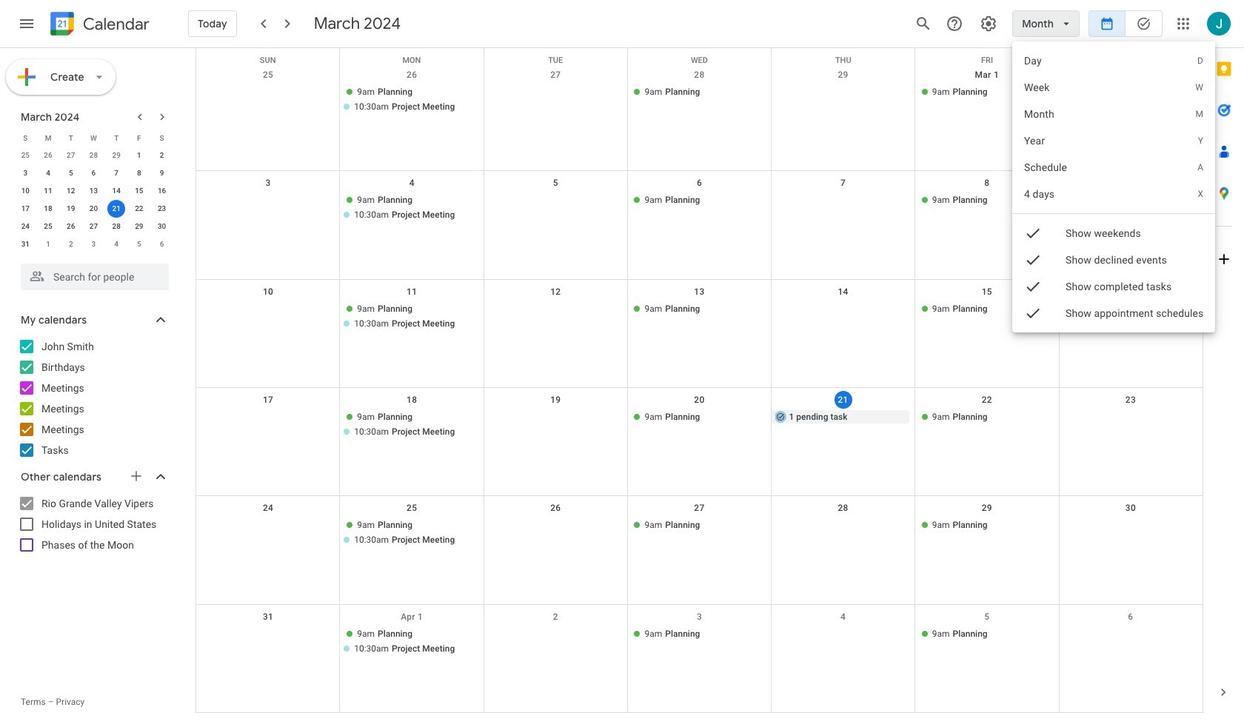 Task type: describe. For each thing, give the bounding box(es) containing it.
6 element
[[85, 164, 103, 182]]

11 element
[[39, 182, 57, 200]]

20 element
[[85, 200, 103, 218]]

6 menu item from the top
[[1013, 181, 1216, 207]]

cell inside march 2024 grid
[[105, 200, 128, 218]]

24 element
[[17, 218, 34, 236]]

30 element
[[153, 218, 171, 236]]

april 2 element
[[62, 236, 80, 253]]

other calendars list
[[3, 492, 184, 557]]

9 element
[[153, 164, 171, 182]]

april 4 element
[[108, 236, 125, 253]]

28 element
[[108, 218, 125, 236]]

3 element
[[17, 164, 34, 182]]

february 26 element
[[39, 147, 57, 164]]

23 element
[[153, 200, 171, 218]]

april 6 element
[[153, 236, 171, 253]]

3 menu item from the top
[[1013, 101, 1216, 127]]

31 element
[[17, 236, 34, 253]]

1 element
[[130, 147, 148, 164]]

22 element
[[130, 200, 148, 218]]

26 element
[[62, 218, 80, 236]]

10 element
[[17, 182, 34, 200]]

february 27 element
[[62, 147, 80, 164]]

8 element
[[130, 164, 148, 182]]

april 1 element
[[39, 236, 57, 253]]

3 checkbox item from the top
[[1013, 273, 1216, 300]]

4 checkbox item from the top
[[1013, 300, 1216, 327]]

february 28 element
[[85, 147, 103, 164]]

4 element
[[39, 164, 57, 182]]

27 element
[[85, 218, 103, 236]]

add other calendars image
[[129, 469, 144, 484]]



Task type: locate. For each thing, give the bounding box(es) containing it.
settings menu image
[[980, 15, 998, 33]]

25 element
[[39, 218, 57, 236]]

2 checkbox item from the top
[[1013, 247, 1216, 273]]

my calendars list
[[3, 335, 184, 462]]

1 checkbox item from the top
[[1013, 220, 1216, 247]]

4 menu item from the top
[[1013, 127, 1216, 154]]

15 element
[[130, 182, 148, 200]]

17 element
[[17, 200, 34, 218]]

2 element
[[153, 147, 171, 164]]

29 element
[[130, 218, 148, 236]]

12 element
[[62, 182, 80, 200]]

february 29 element
[[108, 147, 125, 164]]

tab list
[[1204, 48, 1245, 672]]

heading
[[80, 15, 150, 33]]

1 menu item from the top
[[1013, 47, 1216, 74]]

None search field
[[0, 258, 184, 290]]

february 25 element
[[17, 147, 34, 164]]

18 element
[[39, 200, 57, 218]]

16 element
[[153, 182, 171, 200]]

column header
[[1060, 48, 1203, 63]]

calendar element
[[47, 9, 150, 41]]

main drawer image
[[18, 15, 36, 33]]

5 menu item from the top
[[1013, 154, 1216, 181]]

menu item
[[1013, 47, 1216, 74], [1013, 74, 1216, 101], [1013, 101, 1216, 127], [1013, 127, 1216, 154], [1013, 154, 1216, 181], [1013, 181, 1216, 207]]

cell
[[196, 85, 340, 115], [340, 85, 484, 115], [484, 85, 628, 115], [772, 85, 916, 115], [1059, 85, 1203, 115], [196, 194, 340, 223], [340, 194, 484, 223], [484, 194, 628, 223], [772, 194, 916, 223], [1059, 194, 1203, 223], [105, 200, 128, 218], [196, 302, 340, 332], [340, 302, 484, 332], [484, 302, 628, 332], [772, 302, 916, 332], [1059, 302, 1203, 332], [196, 410, 340, 440], [340, 410, 484, 440], [484, 410, 628, 440], [196, 519, 340, 549], [340, 519, 484, 549], [484, 519, 628, 549], [772, 519, 916, 549], [196, 627, 340, 657], [340, 627, 484, 657], [484, 627, 628, 657], [772, 627, 916, 657]]

april 5 element
[[130, 236, 148, 253]]

checkbox item
[[1013, 220, 1216, 247], [1013, 247, 1216, 273], [1013, 273, 1216, 300], [1013, 300, 1216, 327]]

row group
[[14, 147, 173, 253]]

13 element
[[85, 182, 103, 200]]

19 element
[[62, 200, 80, 218]]

2 menu item from the top
[[1013, 74, 1216, 101]]

row
[[196, 48, 1203, 65], [196, 63, 1203, 171], [14, 129, 173, 147], [14, 147, 173, 164], [14, 164, 173, 182], [196, 171, 1203, 280], [14, 182, 173, 200], [14, 200, 173, 218], [14, 218, 173, 236], [14, 236, 173, 253], [196, 280, 1203, 388], [196, 388, 1203, 497], [196, 497, 1203, 605], [196, 605, 1203, 714]]

Search for people text field
[[30, 264, 160, 290]]

7 element
[[108, 164, 125, 182]]

5 element
[[62, 164, 80, 182]]

menu
[[1013, 41, 1216, 333]]

heading inside calendar element
[[80, 15, 150, 33]]

21, today element
[[108, 200, 125, 218]]

grid
[[196, 48, 1203, 714]]

march 2024 grid
[[14, 129, 173, 253]]

14 element
[[108, 182, 125, 200]]

april 3 element
[[85, 236, 103, 253]]



Task type: vqa. For each thing, say whether or not it's contained in the screenshot.
the bday
no



